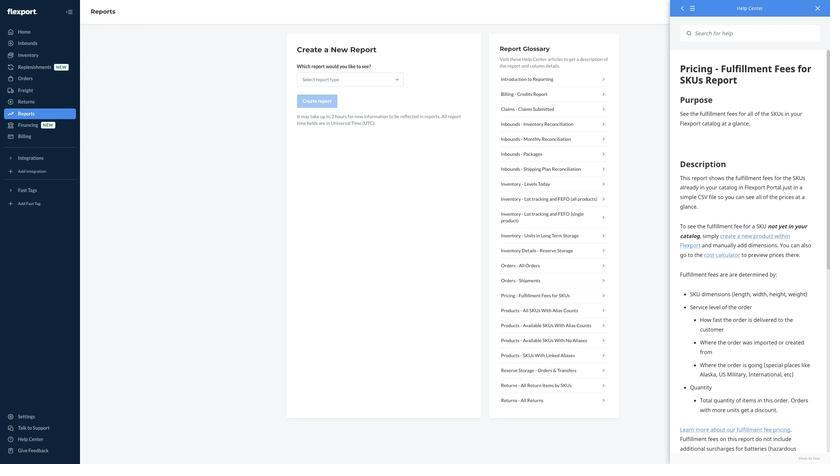 Task type: vqa. For each thing, say whether or not it's contained in the screenshot.
With related to Products - Available SKUs With No Aliases
yes



Task type: describe. For each thing, give the bounding box(es) containing it.
returns - all return items by skus
[[501, 383, 572, 389]]

all inside it may take up to 2 hours for new information to be reflected in reports. all report time fields are in universal time (utc).
[[441, 114, 447, 119]]

details
[[522, 248, 536, 254]]

(all
[[571, 196, 577, 202]]

report glossary
[[500, 45, 550, 53]]

inventory for inventory - levels today
[[501, 181, 521, 187]]

report for select report type
[[316, 77, 329, 82]]

with left linked
[[535, 353, 545, 359]]

fields
[[307, 120, 318, 126]]

introduction
[[501, 76, 527, 82]]

the
[[500, 63, 506, 69]]

inbounds for inbounds - packages
[[501, 151, 520, 157]]

report inside it may take up to 2 hours for new information to be reflected in reports. all report time fields are in universal time (utc).
[[448, 114, 461, 119]]

add for add fast tag
[[18, 201, 25, 206]]

inventory for inventory - units in long term storage
[[501, 233, 521, 239]]

fulfillment
[[519, 293, 541, 299]]

all for orders - all orders
[[519, 263, 525, 269]]

it may take up to 2 hours for new information to be reflected in reports. all report time fields are in universal time (utc).
[[297, 114, 461, 126]]

orders for orders
[[18, 76, 33, 81]]

inbounds for inbounds - inventory reconciliation
[[501, 121, 520, 127]]

shipments
[[519, 278, 540, 284]]

freight link
[[4, 85, 76, 96]]

to inside "introduction to reporting" button
[[528, 76, 532, 82]]

hours
[[335, 114, 347, 119]]

orders - shipments button
[[500, 274, 608, 289]]

inventory - levels today
[[501, 181, 550, 187]]

- for inventory - units in long term storage
[[522, 233, 523, 239]]

inventory details - reserve storage button
[[500, 244, 608, 259]]

you
[[340, 64, 347, 69]]

column
[[530, 63, 545, 69]]

(single
[[571, 211, 584, 217]]

pricing
[[501, 293, 515, 299]]

reconciliation for inbounds - inventory reconciliation
[[544, 121, 573, 127]]

time
[[297, 120, 306, 126]]

returns - all returns button
[[500, 394, 608, 408]]

take
[[310, 114, 319, 119]]

1 horizontal spatial reports link
[[91, 8, 115, 15]]

add integration
[[18, 169, 46, 174]]

for inside it may take up to 2 hours for new information to be reflected in reports. all report time fields are in universal time (utc).
[[348, 114, 354, 119]]

feedback
[[28, 448, 48, 454]]

2
[[331, 114, 334, 119]]

0 vertical spatial a
[[324, 45, 329, 54]]

inventory for inventory - lot tracking and fefo (single product)
[[501, 211, 521, 217]]

integrations button
[[4, 153, 76, 164]]

glossary
[[523, 45, 550, 53]]

inbounds for inbounds - shipping plan reconciliation
[[501, 166, 520, 172]]

add fast tag link
[[4, 199, 76, 209]]

Search search field
[[691, 25, 820, 42]]

no
[[566, 338, 572, 344]]

long
[[541, 233, 551, 239]]

add for add integration
[[18, 169, 25, 174]]

talk
[[18, 426, 26, 431]]

be
[[394, 114, 399, 119]]

freight
[[18, 88, 33, 93]]

elevio by dixa link
[[680, 457, 820, 461]]

may
[[301, 114, 309, 119]]

give
[[18, 448, 28, 454]]

help center inside help center link
[[18, 437, 43, 443]]

articles
[[548, 56, 563, 62]]

reports.
[[424, 114, 441, 119]]

0 vertical spatial reports
[[91, 8, 115, 15]]

fefo for (all
[[558, 196, 570, 202]]

2 vertical spatial center
[[29, 437, 43, 443]]

pricing - fulfillment fees for skus
[[501, 293, 570, 299]]

time
[[351, 120, 362, 126]]

inventory link
[[4, 50, 76, 61]]

close navigation image
[[65, 8, 73, 16]]

inventory - units in long term storage
[[501, 233, 579, 239]]

to inside talk to support link
[[27, 426, 32, 431]]

return
[[527, 383, 541, 389]]

elevio by dixa
[[799, 457, 820, 461]]

1 horizontal spatial by
[[809, 457, 812, 461]]

elevio
[[799, 457, 808, 461]]

inventory - lot tracking and fefo (all products) button
[[500, 192, 608, 207]]

tag
[[35, 201, 41, 206]]

billing - credits report button
[[500, 87, 608, 102]]

reserve storage - orders & transfers
[[501, 368, 576, 374]]

products - skus with linked aliases
[[501, 353, 575, 359]]

in inside button
[[536, 233, 540, 239]]

talk to support link
[[4, 423, 76, 434]]

tags
[[28, 188, 37, 193]]

like
[[348, 64, 356, 69]]

- inside inventory details - reserve storage button
[[537, 248, 539, 254]]

inbounds - monthly reconciliation button
[[500, 132, 608, 147]]

- for inbounds - shipping plan reconciliation
[[521, 166, 523, 172]]

home link
[[4, 27, 76, 37]]

returns for returns
[[18, 99, 35, 105]]

alias for products - all skus with alias counts
[[552, 308, 562, 314]]

inbounds - shipping plan reconciliation button
[[500, 162, 608, 177]]

dixa
[[813, 457, 820, 461]]

new for financing
[[43, 123, 53, 128]]

2 vertical spatial reconciliation
[[552, 166, 581, 172]]

claims - claims submitted
[[501, 106, 554, 112]]

skus inside products - available skus with no aliases button
[[543, 338, 554, 344]]

and inside visit these help center articles to get a description of the report and column details.
[[521, 63, 529, 69]]

reserve inside button
[[540, 248, 556, 254]]

fefo for (single
[[558, 211, 570, 217]]

alias for products - available skus with alias counts
[[566, 323, 576, 329]]

returns - all returns
[[501, 398, 543, 404]]

- for returns - all return items by skus
[[518, 383, 520, 389]]

report for create report
[[318, 98, 332, 104]]

storage inside reserve storage - orders & transfers button
[[518, 368, 534, 374]]

add integration link
[[4, 166, 76, 177]]

orders for orders - all orders
[[501, 263, 516, 269]]

which
[[297, 64, 311, 69]]

claims - claims submitted button
[[500, 102, 608, 117]]

fees
[[542, 293, 551, 299]]

report for billing - credits report
[[533, 91, 547, 97]]

to left 2
[[326, 114, 330, 119]]

1 claims from the left
[[501, 106, 515, 112]]

units
[[524, 233, 535, 239]]

- for inbounds - packages
[[521, 151, 523, 157]]

universal
[[331, 120, 351, 126]]

products - available skus with alias counts
[[501, 323, 591, 329]]

submitted
[[533, 106, 554, 112]]

available for products - available skus with no aliases
[[523, 338, 542, 344]]

products - available skus with alias counts button
[[500, 319, 608, 334]]

counts for products - all skus with alias counts
[[563, 308, 578, 314]]

billing for billing
[[18, 134, 31, 139]]

inventory for inventory
[[18, 52, 38, 58]]

create for create a new report
[[297, 45, 322, 54]]

0 vertical spatial help
[[737, 5, 747, 11]]

create for create report
[[303, 98, 317, 104]]

with for products - available skus with no aliases
[[554, 338, 565, 344]]

report inside visit these help center articles to get a description of the report and column details.
[[507, 63, 520, 69]]

2 horizontal spatial center
[[748, 5, 763, 11]]

available for products - available skus with alias counts
[[523, 323, 542, 329]]

0 vertical spatial aliases
[[573, 338, 587, 344]]

to left the be
[[389, 114, 393, 119]]

support
[[33, 426, 50, 431]]

- for orders - all orders
[[516, 263, 518, 269]]

create a new report
[[297, 45, 376, 54]]

give feedback
[[18, 448, 48, 454]]

of
[[604, 56, 608, 62]]

by inside button
[[555, 383, 560, 389]]

inventory - lot tracking and fefo (single product)
[[501, 211, 584, 224]]

orders left &
[[538, 368, 552, 374]]

returns for returns - all return items by skus
[[501, 383, 517, 389]]

inbounds - inventory reconciliation
[[501, 121, 573, 127]]

inventory - lot tracking and fefo (all products)
[[501, 196, 597, 202]]

- for returns - all returns
[[518, 398, 520, 404]]

shipping
[[523, 166, 541, 172]]

orders - shipments
[[501, 278, 540, 284]]

fast inside dropdown button
[[18, 188, 27, 193]]



Task type: locate. For each thing, give the bounding box(es) containing it.
reserve up 'returns - all return items by skus'
[[501, 368, 518, 374]]

reflected
[[400, 114, 419, 119]]

0 horizontal spatial billing
[[18, 134, 31, 139]]

help up search search box
[[737, 5, 747, 11]]

all down 'returns - all return items by skus'
[[521, 398, 526, 404]]

give feedback button
[[4, 446, 76, 457]]

type
[[330, 77, 339, 82]]

and for inventory - lot tracking and fefo (all products)
[[549, 196, 557, 202]]

create report button
[[297, 95, 337, 108]]

1 vertical spatial reports
[[18, 111, 35, 117]]

1 vertical spatial tracking
[[532, 211, 549, 217]]

1 horizontal spatial alias
[[566, 323, 576, 329]]

inventory up the replenishments
[[18, 52, 38, 58]]

1 horizontal spatial claims
[[518, 106, 532, 112]]

center
[[748, 5, 763, 11], [533, 56, 547, 62], [29, 437, 43, 443]]

- inside pricing - fulfillment fees for skus button
[[516, 293, 518, 299]]

fast
[[18, 188, 27, 193], [26, 201, 34, 206]]

2 vertical spatial storage
[[518, 368, 534, 374]]

fefo
[[558, 196, 570, 202], [558, 211, 570, 217]]

- up inventory - units in long term storage
[[522, 211, 523, 217]]

0 horizontal spatial claims
[[501, 106, 515, 112]]

- inside billing - credits report "button"
[[515, 91, 516, 97]]

2 vertical spatial help
[[18, 437, 28, 443]]

0 vertical spatial reserve
[[540, 248, 556, 254]]

in left long
[[536, 233, 540, 239]]

1 vertical spatial fast
[[26, 201, 34, 206]]

- inside inbounds - monthly reconciliation button
[[521, 136, 523, 142]]

settings link
[[4, 412, 76, 423]]

report inside "button"
[[533, 91, 547, 97]]

help center
[[737, 5, 763, 11], [18, 437, 43, 443]]

storage inside inventory details - reserve storage button
[[557, 248, 573, 254]]

orders
[[18, 76, 33, 81], [501, 263, 516, 269], [525, 263, 540, 269], [501, 278, 516, 284], [538, 368, 552, 374]]

for inside button
[[552, 293, 558, 299]]

add inside 'link'
[[18, 201, 25, 206]]

0 horizontal spatial reserve
[[501, 368, 518, 374]]

packages
[[523, 151, 542, 157]]

products inside button
[[501, 308, 519, 314]]

claims down billing - credits report
[[501, 106, 515, 112]]

integrations
[[18, 155, 44, 161]]

report up 'up'
[[318, 98, 332, 104]]

counts
[[563, 308, 578, 314], [577, 323, 591, 329]]

these
[[510, 56, 521, 62]]

1 vertical spatial and
[[549, 196, 557, 202]]

- for inbounds - monthly reconciliation
[[521, 136, 523, 142]]

billing for billing - credits report
[[501, 91, 514, 97]]

it
[[297, 114, 300, 119]]

orders up orders - shipments
[[501, 263, 516, 269]]

1 vertical spatial for
[[552, 293, 558, 299]]

items
[[542, 383, 554, 389]]

1 vertical spatial counts
[[577, 323, 591, 329]]

reserve
[[540, 248, 556, 254], [501, 368, 518, 374]]

1 products from the top
[[501, 308, 519, 314]]

1 horizontal spatial center
[[533, 56, 547, 62]]

2 claims from the left
[[518, 106, 532, 112]]

tracking inside inventory - lot tracking and fefo (single product)
[[532, 211, 549, 217]]

inbounds down claims - claims submitted
[[501, 121, 520, 127]]

0 horizontal spatial new
[[43, 123, 53, 128]]

1 vertical spatial billing
[[18, 134, 31, 139]]

help inside visit these help center articles to get a description of the report and column details.
[[522, 56, 532, 62]]

tracking inside inventory - lot tracking and fefo (all products) button
[[532, 196, 549, 202]]

inventory for inventory details - reserve storage
[[501, 248, 521, 254]]

1 vertical spatial by
[[809, 457, 812, 461]]

orders - all orders button
[[500, 259, 608, 274]]

tracking for (all
[[532, 196, 549, 202]]

inventory for inventory - lot tracking and fefo (all products)
[[501, 196, 521, 202]]

term
[[552, 233, 562, 239]]

orders up freight
[[18, 76, 33, 81]]

new for replenishments
[[56, 65, 67, 70]]

add fast tag
[[18, 201, 41, 206]]

1 vertical spatial alias
[[566, 323, 576, 329]]

0 vertical spatial add
[[18, 169, 25, 174]]

2 fefo from the top
[[558, 211, 570, 217]]

1 vertical spatial in
[[326, 120, 330, 126]]

0 horizontal spatial reports
[[18, 111, 35, 117]]

2 tracking from the top
[[532, 211, 549, 217]]

0 horizontal spatial in
[[326, 120, 330, 126]]

report down the these
[[507, 63, 520, 69]]

0 vertical spatial new
[[56, 65, 67, 70]]

- for inventory - lot tracking and fefo (all products)
[[522, 196, 523, 202]]

reports link
[[91, 8, 115, 15], [4, 109, 76, 119]]

inventory left levels
[[501, 181, 521, 187]]

fefo left (single
[[558, 211, 570, 217]]

- up reserve storage - orders & transfers
[[520, 353, 522, 359]]

to inside visit these help center articles to get a description of the report and column details.
[[564, 56, 568, 62]]

1 horizontal spatial reserve
[[540, 248, 556, 254]]

2 horizontal spatial in
[[536, 233, 540, 239]]

- inside the inventory - levels today button
[[522, 181, 523, 187]]

0 vertical spatial storage
[[563, 233, 579, 239]]

fefo left (all
[[558, 196, 570, 202]]

inbounds for inbounds
[[18, 40, 37, 46]]

- inside 'claims - claims submitted' button
[[516, 106, 517, 112]]

inventory details - reserve storage
[[501, 248, 573, 254]]

visit these help center articles to get a description of the report and column details.
[[500, 56, 608, 69]]

to right like at the top left of the page
[[357, 64, 361, 69]]

inventory up monthly
[[523, 121, 543, 127]]

0 vertical spatial reports link
[[91, 8, 115, 15]]

skus down products - available skus with alias counts
[[543, 338, 554, 344]]

- for products - available skus with no aliases
[[520, 338, 522, 344]]

orders for orders - shipments
[[501, 278, 516, 284]]

1 vertical spatial help center
[[18, 437, 43, 443]]

inventory - units in long term storage button
[[500, 229, 608, 244]]

alias down pricing - fulfillment fees for skus button
[[552, 308, 562, 314]]

1 lot from the top
[[524, 196, 531, 202]]

inbounds up the inbounds - packages
[[501, 136, 520, 142]]

- inside inventory - lot tracking and fefo (single product)
[[522, 211, 523, 217]]

for up time
[[348, 114, 354, 119]]

fast inside 'link'
[[26, 201, 34, 206]]

2 vertical spatial new
[[43, 123, 53, 128]]

inventory
[[18, 52, 38, 58], [523, 121, 543, 127], [501, 181, 521, 187], [501, 196, 521, 202], [501, 211, 521, 217], [501, 233, 521, 239], [501, 248, 521, 254]]

0 vertical spatial alias
[[552, 308, 562, 314]]

lot up units
[[524, 211, 531, 217]]

introduction to reporting
[[501, 76, 553, 82]]

report down reporting
[[533, 91, 547, 97]]

- down inventory - levels today
[[522, 196, 523, 202]]

0 vertical spatial and
[[521, 63, 529, 69]]

- inside 'inventory - units in long term storage' button
[[522, 233, 523, 239]]

new up billing link
[[43, 123, 53, 128]]

1 vertical spatial reconciliation
[[542, 136, 571, 142]]

1 horizontal spatial new
[[56, 65, 67, 70]]

inventory - lot tracking and fefo (single product) button
[[500, 207, 608, 229]]

help center up give feedback
[[18, 437, 43, 443]]

in right are
[[326, 120, 330, 126]]

2 horizontal spatial report
[[533, 91, 547, 97]]

counts for products - available skus with alias counts
[[577, 323, 591, 329]]

0 horizontal spatial help center
[[18, 437, 43, 443]]

products for products - available skus with alias counts
[[501, 323, 519, 329]]

0 vertical spatial reconciliation
[[544, 121, 573, 127]]

- left packages
[[521, 151, 523, 157]]

linked
[[546, 353, 560, 359]]

- inside returns - all return items by skus button
[[518, 383, 520, 389]]

- up orders - shipments
[[516, 263, 518, 269]]

would
[[326, 64, 339, 69]]

skus up reserve storage - orders & transfers
[[523, 353, 534, 359]]

0 horizontal spatial for
[[348, 114, 354, 119]]

0 vertical spatial create
[[297, 45, 322, 54]]

help
[[737, 5, 747, 11], [522, 56, 532, 62], [18, 437, 28, 443]]

product)
[[501, 218, 519, 224]]

fast tags
[[18, 188, 37, 193]]

1 add from the top
[[18, 169, 25, 174]]

settings
[[18, 414, 35, 420]]

visit
[[500, 56, 509, 62]]

reconciliation down 'claims - claims submitted' button
[[544, 121, 573, 127]]

center up search search box
[[748, 5, 763, 11]]

and left column
[[521, 63, 529, 69]]

- left units
[[522, 233, 523, 239]]

- for inventory - lot tracking and fefo (single product)
[[522, 211, 523, 217]]

0 horizontal spatial help
[[18, 437, 28, 443]]

orders up "shipments"
[[525, 263, 540, 269]]

products for products - all skus with alias counts
[[501, 308, 519, 314]]

help down report glossary
[[522, 56, 532, 62]]

and down the inventory - levels today button
[[549, 196, 557, 202]]

1 vertical spatial center
[[533, 56, 547, 62]]

reconciliation for inbounds - monthly reconciliation
[[542, 136, 571, 142]]

and down inventory - lot tracking and fefo (all products) button
[[549, 211, 557, 217]]

storage right 'term'
[[563, 233, 579, 239]]

add left integration
[[18, 169, 25, 174]]

a inside visit these help center articles to get a description of the report and column details.
[[577, 56, 579, 62]]

billing
[[501, 91, 514, 97], [18, 134, 31, 139]]

inventory inside inventory - lot tracking and fefo (single product)
[[501, 211, 521, 217]]

- down fulfillment
[[520, 308, 522, 314]]

billing link
[[4, 131, 76, 142]]

report
[[507, 63, 520, 69], [311, 64, 325, 69], [316, 77, 329, 82], [318, 98, 332, 104], [448, 114, 461, 119]]

- for inbounds - inventory reconciliation
[[521, 121, 523, 127]]

- inside products - available skus with alias counts button
[[520, 323, 522, 329]]

2 lot from the top
[[524, 211, 531, 217]]

- right pricing
[[516, 293, 518, 299]]

pricing - fulfillment fees for skus button
[[500, 289, 608, 304]]

4 products from the top
[[501, 353, 519, 359]]

billing down financing
[[18, 134, 31, 139]]

1 horizontal spatial in
[[420, 114, 424, 119]]

0 vertical spatial fast
[[18, 188, 27, 193]]

(utc).
[[363, 120, 375, 126]]

counts inside button
[[563, 308, 578, 314]]

inbounds - packages button
[[500, 147, 608, 162]]

3 products from the top
[[501, 338, 519, 344]]

- for inventory - levels today
[[522, 181, 523, 187]]

with down the products - all skus with alias counts button
[[554, 323, 565, 329]]

2 horizontal spatial new
[[355, 114, 363, 119]]

skus inside the products - skus with linked aliases button
[[523, 353, 534, 359]]

1 available from the top
[[523, 323, 542, 329]]

0 vertical spatial fefo
[[558, 196, 570, 202]]

orders link
[[4, 73, 76, 84]]

reserve inside button
[[501, 368, 518, 374]]

create up which in the top left of the page
[[297, 45, 322, 54]]

skus
[[559, 293, 570, 299], [529, 308, 540, 314], [543, 323, 554, 329], [543, 338, 554, 344], [523, 353, 534, 359], [561, 383, 572, 389]]

available down products - all skus with alias counts
[[523, 323, 542, 329]]

- left return
[[518, 383, 520, 389]]

0 vertical spatial lot
[[524, 196, 531, 202]]

0 vertical spatial tracking
[[532, 196, 549, 202]]

inbounds down home at top left
[[18, 40, 37, 46]]

0 horizontal spatial center
[[29, 437, 43, 443]]

help center up search search box
[[737, 5, 763, 11]]

by
[[555, 383, 560, 389], [809, 457, 812, 461]]

1 horizontal spatial billing
[[501, 91, 514, 97]]

1 horizontal spatial reports
[[91, 8, 115, 15]]

- left monthly
[[521, 136, 523, 142]]

report up the these
[[500, 45, 521, 53]]

by left the dixa
[[809, 457, 812, 461]]

returns inside button
[[501, 383, 517, 389]]

aliases right no
[[573, 338, 587, 344]]

which report would you like to see?
[[297, 64, 371, 69]]

in left reports. at the right top of the page
[[420, 114, 424, 119]]

2 add from the top
[[18, 201, 25, 206]]

0 vertical spatial center
[[748, 5, 763, 11]]

- for billing - credits report
[[515, 91, 516, 97]]

skus inside products - available skus with alias counts button
[[543, 323, 554, 329]]

&
[[553, 368, 556, 374]]

alias inside the products - all skus with alias counts button
[[552, 308, 562, 314]]

all left return
[[521, 383, 526, 389]]

- down claims - claims submitted
[[521, 121, 523, 127]]

2 products from the top
[[501, 323, 519, 329]]

plan
[[542, 166, 551, 172]]

inbounds
[[18, 40, 37, 46], [501, 121, 520, 127], [501, 136, 520, 142], [501, 151, 520, 157], [501, 166, 520, 172]]

- inside the products - skus with linked aliases button
[[520, 353, 522, 359]]

- for products - available skus with alias counts
[[520, 323, 522, 329]]

tracking down "today"
[[532, 196, 549, 202]]

lot inside inventory - lot tracking and fefo (single product)
[[524, 211, 531, 217]]

billing inside "button"
[[501, 91, 514, 97]]

- left the shipping
[[521, 166, 523, 172]]

today
[[538, 181, 550, 187]]

returns for returns - all returns
[[501, 398, 517, 404]]

products for products - skus with linked aliases
[[501, 353, 519, 359]]

1 vertical spatial new
[[355, 114, 363, 119]]

orders inside 'link'
[[18, 76, 33, 81]]

to right talk
[[27, 426, 32, 431]]

skus inside returns - all return items by skus button
[[561, 383, 572, 389]]

1 vertical spatial help
[[522, 56, 532, 62]]

to
[[564, 56, 568, 62], [357, 64, 361, 69], [528, 76, 532, 82], [326, 114, 330, 119], [389, 114, 393, 119], [27, 426, 32, 431]]

home
[[18, 29, 31, 35]]

products - all skus with alias counts button
[[500, 304, 608, 319]]

help up give
[[18, 437, 28, 443]]

1 vertical spatial available
[[523, 338, 542, 344]]

all for returns - all returns
[[521, 398, 526, 404]]

- for products - skus with linked aliases
[[520, 353, 522, 359]]

0 vertical spatial available
[[523, 323, 542, 329]]

- left "shipments"
[[516, 278, 518, 284]]

new inside it may take up to 2 hours for new information to be reflected in reports. all report time fields are in universal time (utc).
[[355, 114, 363, 119]]

report up select report type
[[311, 64, 325, 69]]

- for claims - claims submitted
[[516, 106, 517, 112]]

add down fast tags
[[18, 201, 25, 206]]

fast tags button
[[4, 185, 76, 196]]

report for create a new report
[[350, 45, 376, 54]]

information
[[364, 114, 388, 119]]

to left get
[[564, 56, 568, 62]]

lot for inventory - lot tracking and fefo (all products)
[[524, 196, 531, 202]]

- inside 'returns - all returns' button
[[518, 398, 520, 404]]

claims
[[501, 106, 515, 112], [518, 106, 532, 112]]

skus down transfers
[[561, 383, 572, 389]]

0 horizontal spatial a
[[324, 45, 329, 54]]

orders inside "button"
[[501, 278, 516, 284]]

- inside the products - all skus with alias counts button
[[520, 308, 522, 314]]

0 vertical spatial help center
[[737, 5, 763, 11]]

- inside products - available skus with no aliases button
[[520, 338, 522, 344]]

- inside orders - shipments "button"
[[516, 278, 518, 284]]

2 horizontal spatial help
[[737, 5, 747, 11]]

0 horizontal spatial alias
[[552, 308, 562, 314]]

flexport logo image
[[7, 9, 37, 15]]

center inside visit these help center articles to get a description of the report and column details.
[[533, 56, 547, 62]]

- inside inbounds - packages "button"
[[521, 151, 523, 157]]

get
[[569, 56, 576, 62]]

alias
[[552, 308, 562, 314], [566, 323, 576, 329]]

1 horizontal spatial help
[[522, 56, 532, 62]]

0 vertical spatial billing
[[501, 91, 514, 97]]

skus inside pricing - fulfillment fees for skus button
[[559, 293, 570, 299]]

lot for inventory - lot tracking and fefo (single product)
[[524, 211, 531, 217]]

2 vertical spatial in
[[536, 233, 540, 239]]

select
[[303, 77, 315, 82]]

all
[[441, 114, 447, 119], [519, 263, 525, 269], [523, 308, 528, 314], [521, 383, 526, 389], [521, 398, 526, 404]]

skus inside the products - all skus with alias counts button
[[529, 308, 540, 314]]

and for inventory - lot tracking and fefo (single product)
[[549, 211, 557, 217]]

1 horizontal spatial help center
[[737, 5, 763, 11]]

all right reports. at the right top of the page
[[441, 114, 447, 119]]

replenishments
[[18, 64, 51, 70]]

1 horizontal spatial a
[[577, 56, 579, 62]]

tracking for (single
[[532, 211, 549, 217]]

with inside button
[[541, 308, 552, 314]]

by right items
[[555, 383, 560, 389]]

- left levels
[[522, 181, 523, 187]]

create up the may on the top left
[[303, 98, 317, 104]]

0 vertical spatial by
[[555, 383, 560, 389]]

fefo inside inventory - lot tracking and fefo (single product)
[[558, 211, 570, 217]]

all down fulfillment
[[523, 308, 528, 314]]

returns - all return items by skus button
[[500, 379, 608, 394]]

- up products - skus with linked aliases
[[520, 338, 522, 344]]

0 horizontal spatial reports link
[[4, 109, 76, 119]]

skus down orders - shipments "button"
[[559, 293, 570, 299]]

fast left tags
[[18, 188, 27, 193]]

storage inside 'inventory - units in long term storage' button
[[563, 233, 579, 239]]

reserve down long
[[540, 248, 556, 254]]

- for orders - shipments
[[516, 278, 518, 284]]

inventory inside button
[[501, 248, 521, 254]]

- down products - all skus with alias counts
[[520, 323, 522, 329]]

1 horizontal spatial report
[[500, 45, 521, 53]]

up
[[320, 114, 325, 119]]

1 vertical spatial reports link
[[4, 109, 76, 119]]

help center link
[[4, 435, 76, 445]]

0 vertical spatial counts
[[563, 308, 578, 314]]

1 tracking from the top
[[532, 196, 549, 202]]

all for products - all skus with alias counts
[[523, 308, 528, 314]]

in
[[420, 114, 424, 119], [326, 120, 330, 126], [536, 233, 540, 239]]

0 horizontal spatial by
[[555, 383, 560, 389]]

2 vertical spatial and
[[549, 211, 557, 217]]

- inside inbounds - shipping plan reconciliation button
[[521, 166, 523, 172]]

- inside inventory - lot tracking and fefo (all products) button
[[522, 196, 523, 202]]

orders up pricing
[[501, 278, 516, 284]]

1 horizontal spatial for
[[552, 293, 558, 299]]

skus up products - available skus with no aliases
[[543, 323, 554, 329]]

products - available skus with no aliases button
[[500, 334, 608, 349]]

-
[[515, 91, 516, 97], [516, 106, 517, 112], [521, 121, 523, 127], [521, 136, 523, 142], [521, 151, 523, 157], [521, 166, 523, 172], [522, 181, 523, 187], [522, 196, 523, 202], [522, 211, 523, 217], [522, 233, 523, 239], [537, 248, 539, 254], [516, 263, 518, 269], [516, 278, 518, 284], [516, 293, 518, 299], [520, 308, 522, 314], [520, 323, 522, 329], [520, 338, 522, 344], [520, 353, 522, 359], [535, 368, 537, 374], [518, 383, 520, 389], [518, 398, 520, 404]]

0 vertical spatial for
[[348, 114, 354, 119]]

with left no
[[554, 338, 565, 344]]

- inside reserve storage - orders & transfers button
[[535, 368, 537, 374]]

1 vertical spatial storage
[[557, 248, 573, 254]]

2 available from the top
[[523, 338, 542, 344]]

report inside button
[[318, 98, 332, 104]]

inventory up orders - all orders
[[501, 248, 521, 254]]

1 fefo from the top
[[558, 196, 570, 202]]

- inside inbounds - inventory reconciliation button
[[521, 121, 523, 127]]

inbounds - shipping plan reconciliation
[[501, 166, 581, 172]]

levels
[[524, 181, 537, 187]]

counts inside button
[[577, 323, 591, 329]]

billing down the "introduction" in the right top of the page
[[501, 91, 514, 97]]

report for which report would you like to see?
[[311, 64, 325, 69]]

reporting
[[533, 76, 553, 82]]

reports
[[91, 8, 115, 15], [18, 111, 35, 117]]

with down fees
[[541, 308, 552, 314]]

products)
[[578, 196, 597, 202]]

- for products - all skus with alias counts
[[520, 308, 522, 314]]

alias inside products - available skus with alias counts button
[[566, 323, 576, 329]]

and inside inventory - lot tracking and fefo (single product)
[[549, 211, 557, 217]]

new up orders 'link'
[[56, 65, 67, 70]]

1 vertical spatial reserve
[[501, 368, 518, 374]]

storage down 'term'
[[557, 248, 573, 254]]

- inside orders - all orders button
[[516, 263, 518, 269]]

1 vertical spatial create
[[303, 98, 317, 104]]

inbounds down the inbounds - packages
[[501, 166, 520, 172]]

all for returns - all return items by skus
[[521, 383, 526, 389]]

- up 'returns - all return items by skus'
[[535, 368, 537, 374]]

with for products - available skus with alias counts
[[554, 323, 565, 329]]

1 vertical spatial add
[[18, 201, 25, 206]]

inbounds left packages
[[501, 151, 520, 157]]

products - skus with linked aliases button
[[500, 349, 608, 364]]

report right reports. at the right top of the page
[[448, 114, 461, 119]]

inbounds for inbounds - monthly reconciliation
[[501, 136, 520, 142]]

a left new
[[324, 45, 329, 54]]

center up column
[[533, 56, 547, 62]]

1 vertical spatial lot
[[524, 211, 531, 217]]

lot down inventory - levels today
[[524, 196, 531, 202]]

0 vertical spatial in
[[420, 114, 424, 119]]

claims down credits
[[518, 106, 532, 112]]

inbounds inside "button"
[[501, 151, 520, 157]]

0 horizontal spatial report
[[350, 45, 376, 54]]

products for products - available skus with no aliases
[[501, 338, 519, 344]]

a right get
[[577, 56, 579, 62]]

with for products - all skus with alias counts
[[541, 308, 552, 314]]

center down talk to support on the bottom left of page
[[29, 437, 43, 443]]

create inside button
[[303, 98, 317, 104]]

1 vertical spatial a
[[577, 56, 579, 62]]

1 vertical spatial fefo
[[558, 211, 570, 217]]

alias up no
[[566, 323, 576, 329]]

tracking down inventory - lot tracking and fefo (all products)
[[532, 211, 549, 217]]

available
[[523, 323, 542, 329], [523, 338, 542, 344]]

- for pricing - fulfillment fees for skus
[[516, 293, 518, 299]]

1 vertical spatial aliases
[[560, 353, 575, 359]]

to left reporting
[[528, 76, 532, 82]]



